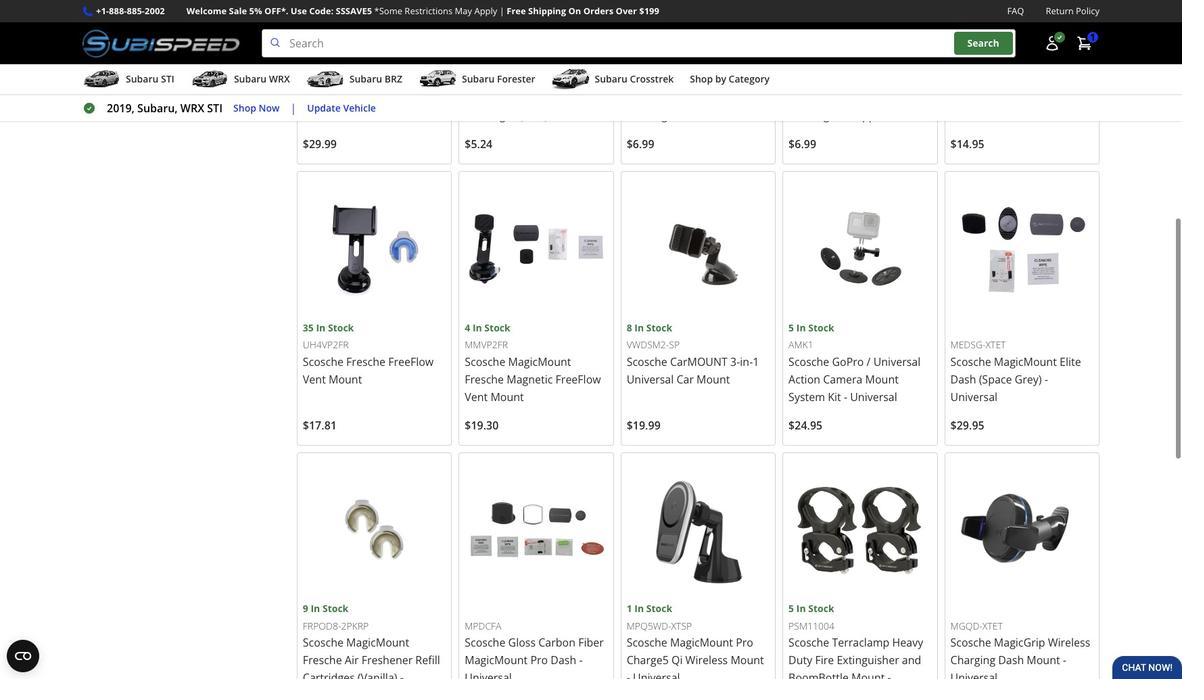 Task type: vqa. For each thing, say whether or not it's contained in the screenshot.


Task type: locate. For each thing, give the bounding box(es) containing it.
1 vertical spatial freeflow
[[556, 372, 601, 387]]

sti
[[161, 72, 174, 85], [207, 101, 223, 116]]

scosche inside 5 in stock amk1 scosche gopro / universal action camera mount system kit - universal
[[789, 354, 829, 369]]

mpq5wd-
[[627, 619, 671, 632]]

mount inside the 8 in stock vwdsm2-sp scosche carmount 3-in-1 universal car mount
[[697, 372, 730, 387]]

in inside 5 in stock psm11004 scosche terraclamp heavy duty fire extinguisher and boombottle mount
[[797, 602, 806, 615]]

wireless
[[1048, 635, 1091, 650], [686, 653, 728, 668]]

8 inside 8 in stock mpwdex2-xtsp scosche magicmount pro extendo - universal
[[303, 40, 308, 53]]

frpod5-
[[789, 57, 827, 70]]

0 horizontal spatial wireless
[[686, 653, 728, 668]]

car right new
[[708, 108, 725, 123]]

universal inside the 8 in stock vwdsm2-sp scosche carmount 3-in-1 universal car mount
[[627, 372, 674, 387]]

8 in stock mpwdex2-xtsp scosche magicmount pro extendo - universal
[[303, 40, 430, 106]]

magicmount inside "scosche magicmount fresche air freshener refill cartridges-new car"
[[670, 73, 733, 88]]

in for scosche gopro / universal action camera mount system kit - universal
[[797, 321, 806, 334]]

cartridges down frpod5-
[[789, 108, 841, 123]]

air inside "scosche magicmount fresche air freshener refill cartridges-new car"
[[669, 91, 683, 106]]

1 vertical spatial 8
[[627, 321, 632, 334]]

8 up mpwdex2-
[[303, 40, 308, 53]]

1 horizontal spatial wireless
[[1048, 635, 1091, 650]]

2 horizontal spatial pro
[[736, 635, 753, 650]]

1 vertical spatial /
[[867, 354, 871, 369]]

off*.
[[265, 5, 288, 17]]

subaru inside dropdown button
[[126, 72, 159, 85]]

in inside the 1 in stock mpq5wd-xtsp scosche magicmount pro charge5 qi wireless mount - universal
[[635, 602, 644, 615]]

1 vertical spatial 5
[[789, 602, 794, 615]]

5 up amk1 on the right
[[789, 321, 794, 334]]

0 vertical spatial |
[[500, 5, 505, 17]]

subaru up shop now on the left
[[234, 72, 267, 85]]

- inside medsg-xtet scosche magicmount elite dash (space grey) - universal
[[1045, 372, 1048, 387]]

/
[[1038, 73, 1042, 88], [867, 354, 871, 369]]

scosche inside the 8 in stock vwdsm2-sp scosche carmount 3-in-1 universal car mount
[[627, 354, 667, 369]]

fresche down the subaru forester
[[465, 91, 504, 106]]

2 horizontal spatial cartridges
[[789, 108, 841, 123]]

1 horizontal spatial 8
[[627, 321, 632, 334]]

mount
[[951, 91, 984, 106], [329, 372, 362, 387], [697, 372, 730, 387], [866, 372, 899, 387], [491, 390, 524, 404], [731, 653, 764, 668], [1027, 653, 1060, 668]]

scosche down mpdcfa
[[465, 635, 506, 650]]

frpod5-2pkrp
[[789, 57, 855, 70]]

0 horizontal spatial freeflow
[[388, 354, 434, 369]]

8
[[303, 40, 308, 53], [627, 321, 632, 334]]

1 horizontal spatial freeflow
[[556, 372, 601, 387]]

1 down policy
[[1090, 31, 1096, 44]]

$29.99
[[303, 137, 337, 152]]

stock up frpod8-
[[323, 602, 349, 615]]

0 vertical spatial wireless
[[1048, 635, 1091, 650]]

8 up vwdsm2-
[[627, 321, 632, 334]]

1 vertical spatial shop
[[233, 101, 256, 114]]

1 5 from the top
[[789, 321, 794, 334]]

0 horizontal spatial vent
[[303, 372, 326, 387]]

stock inside 5 in stock amk1 scosche gopro / universal action camera mount system kit - universal
[[808, 321, 834, 334]]

update
[[307, 101, 341, 114]]

scosche down mpwdex2-
[[303, 73, 344, 88]]

freeflow
[[388, 354, 434, 369], [556, 372, 601, 387]]

1 horizontal spatial cartridges
[[465, 108, 517, 123]]

camera
[[823, 372, 863, 387]]

vent up $19.30
[[465, 390, 488, 404]]

wireless right magicgrip
[[1048, 635, 1091, 650]]

xtsp inside the 1 in stock mpq5wd-xtsp scosche magicmount pro charge5 qi wireless mount - universal
[[671, 619, 692, 632]]

car down carmount
[[677, 372, 694, 387]]

cartridges for $5.24
[[465, 108, 517, 123]]

1 right 3-
[[753, 354, 759, 369]]

shop now link
[[233, 101, 280, 116]]

xtet up (space
[[986, 338, 1006, 351]]

5 inside 5 in stock amk1 scosche gopro / universal action camera mount system kit - universal
[[789, 321, 794, 334]]

1 horizontal spatial vent
[[465, 390, 488, 404]]

refill inside "scosche magicmount fresche air freshener refill cartridges-new car"
[[739, 91, 764, 106]]

cartridges inside 'scosche magicmount fresche air freshener refill cartridges - peppermint'
[[789, 108, 841, 123]]

apply
[[474, 5, 497, 17]]

stock for scosche gopro / universal action camera mount system kit - universal
[[808, 321, 834, 334]]

9 in stock frpod8-2pkrp scosche magicmount fresche air freshener refill cartridges (vanilla)
[[303, 602, 440, 679]]

in right 35
[[316, 321, 326, 334]]

dash
[[1045, 73, 1070, 88], [951, 372, 976, 387], [551, 653, 576, 668], [999, 653, 1024, 668]]

shop
[[690, 72, 713, 85], [233, 101, 256, 114]]

in for scosche magicmount pro extendo - universal
[[311, 40, 320, 53]]

fresche down mmvp2fr
[[465, 372, 504, 387]]

in right 4
[[473, 321, 482, 334]]

in for scosche window / dash mount for mobile devices - universal
[[964, 40, 973, 53]]

cartridges for $6.99
[[789, 108, 841, 123]]

subaru sti button
[[83, 67, 174, 94]]

fresche up cartridges-
[[627, 91, 666, 106]]

0 vertical spatial pro
[[412, 73, 430, 88]]

stock inside 35 in stock uh4vp2fr scosche fresche freeflow vent mount
[[328, 321, 354, 334]]

subaru brz button
[[306, 67, 402, 94]]

scosche inside "mgqd-xtet scosche magicgrip wireless charging dash mount - universal"
[[951, 635, 991, 650]]

in right 11 at the right of the page
[[964, 40, 973, 53]]

scosche down mmvp2fr
[[465, 354, 506, 369]]

/ for gopro
[[867, 354, 871, 369]]

5 inside 5 in stock psm11004 scosche terraclamp heavy duty fire extinguisher and boombottle mount
[[789, 602, 794, 615]]

0 horizontal spatial $6.99
[[627, 137, 655, 152]]

mpwdex2-
[[303, 57, 351, 70]]

1 vertical spatial 1
[[753, 354, 759, 369]]

mobile
[[1004, 91, 1039, 106]]

universal down (space
[[951, 390, 998, 404]]

2pkrp
[[503, 57, 531, 70], [665, 57, 693, 70], [827, 57, 855, 70], [341, 619, 369, 632]]

air inside 'scosche magicmount fresche air freshener refill cartridges - peppermint'
[[831, 91, 845, 106]]

universal down "camera"
[[850, 390, 897, 404]]

in up mpq5wd-
[[635, 602, 644, 615]]

2 subaru from the left
[[234, 72, 267, 85]]

scosche down mgqd- on the right of the page
[[951, 635, 991, 650]]

-
[[347, 91, 351, 106], [1083, 91, 1086, 106], [551, 108, 554, 123], [844, 108, 847, 123], [1045, 372, 1048, 387], [844, 390, 848, 404], [579, 653, 583, 668], [1063, 653, 1067, 668], [627, 671, 630, 679]]

8 inside the 8 in stock vwdsm2-sp scosche carmount 3-in-1 universal car mount
[[627, 321, 632, 334]]

+1-
[[96, 5, 109, 17]]

subaru wrx
[[234, 72, 290, 85]]

1 inside the 1 in stock mpq5wd-xtsp scosche magicmount pro charge5 qi wireless mount - universal
[[627, 602, 632, 615]]

air inside 9 in stock frpod8-2pkrp scosche magicmount fresche air freshener refill cartridges (vanilla)
[[345, 653, 359, 668]]

by
[[715, 72, 726, 85]]

dash down magicgrip
[[999, 653, 1024, 668]]

gloss
[[508, 635, 536, 650]]

air for new
[[669, 91, 683, 106]]

qi
[[672, 653, 683, 668]]

in inside 11 in stock hdm scosche window / dash mount for mobile devices - universal
[[964, 40, 973, 53]]

extinguisher
[[837, 653, 899, 668]]

888-
[[109, 5, 127, 17]]

in up mpwdex2-
[[311, 40, 320, 53]]

refill
[[578, 91, 602, 106], [739, 91, 764, 106], [901, 91, 926, 106], [416, 653, 440, 668]]

scosche magicmount pro extendo - universal image
[[303, 0, 446, 40]]

1 horizontal spatial $6.99
[[789, 137, 816, 152]]

mount left for
[[951, 91, 984, 106]]

1 vertical spatial xtet
[[983, 619, 1003, 632]]

medsg-xtet scosche magicmount elite dash (space grey) - universal
[[951, 338, 1081, 404]]

in inside 5 in stock amk1 scosche gopro / universal action camera mount system kit - universal
[[797, 321, 806, 334]]

1 for 1 in stock mpq5wd-xtsp scosche magicmount pro charge5 qi wireless mount - universal
[[627, 602, 632, 615]]

boombottle
[[789, 671, 849, 679]]

universal down vwdsm2-
[[627, 372, 674, 387]]

universal inside 8 in stock mpwdex2-xtsp scosche magicmount pro extendo - universal
[[353, 91, 400, 106]]

2 vertical spatial pro
[[531, 653, 548, 668]]

in inside 35 in stock uh4vp2fr scosche fresche freeflow vent mount
[[316, 321, 326, 334]]

gopro
[[832, 354, 864, 369]]

5
[[789, 321, 794, 334], [789, 602, 794, 615]]

universal down subaru brz on the top left of the page
[[353, 91, 400, 106]]

medsg-
[[951, 338, 986, 351]]

scosche down the medsg-
[[951, 354, 991, 369]]

forester
[[497, 72, 535, 85]]

fresche
[[465, 91, 504, 106], [627, 91, 666, 106], [789, 91, 828, 106], [346, 354, 386, 369], [465, 372, 504, 387], [303, 653, 342, 668]]

freshener inside "scosche magicmount fresche air freshener refill cartridges-new car"
[[686, 91, 737, 106]]

0 vertical spatial shop
[[690, 72, 713, 85]]

scosche inside "scosche magicmount fresche air freshener refill cartridges-new car"
[[627, 73, 667, 88]]

- inside the 1 in stock mpq5wd-xtsp scosche magicmount pro charge5 qi wireless mount - universal
[[627, 671, 630, 679]]

hdm
[[951, 57, 972, 70]]

in up vwdsm2-
[[635, 321, 644, 334]]

0 horizontal spatial shop
[[233, 101, 256, 114]]

scosche down frpod7-
[[465, 73, 506, 88]]

shop now
[[233, 101, 280, 114]]

1 horizontal spatial car
[[708, 108, 725, 123]]

fresche down frpod8-
[[303, 653, 342, 668]]

stock inside 8 in stock mpwdex2-xtsp scosche magicmount pro extendo - universal
[[323, 40, 349, 53]]

+1-888-885-2002
[[96, 5, 165, 17]]

xtsp inside 8 in stock mpwdex2-xtsp scosche magicmount pro extendo - universal
[[351, 57, 371, 70]]

shop left by
[[690, 72, 713, 85]]

1 horizontal spatial /
[[1038, 73, 1042, 88]]

1 vertical spatial |
[[290, 101, 296, 116]]

cartridges down frpod8-
[[303, 671, 355, 679]]

stock up mmvp2fr
[[485, 321, 510, 334]]

cartridges
[[465, 108, 517, 123], [789, 108, 841, 123], [303, 671, 355, 679]]

scosche down frpod5-
[[789, 73, 829, 88]]

2 $6.99 from the left
[[789, 137, 816, 152]]

universal down for
[[951, 109, 998, 123]]

stock inside 9 in stock frpod8-2pkrp scosche magicmount fresche air freshener refill cartridges (vanilla)
[[323, 602, 349, 615]]

stock up amk1 on the right
[[808, 321, 834, 334]]

scosche down uh4vp2fr
[[303, 354, 344, 369]]

air inside scosche magicmount fresche air freshener refill cartridges (pine) - universal
[[507, 91, 521, 106]]

0 horizontal spatial cartridges
[[303, 671, 355, 679]]

scosche down vwdsm2-
[[627, 354, 667, 369]]

stock for scosche carmount 3-in-1 universal car mount
[[647, 321, 672, 334]]

in inside the 4 in stock mmvp2fr scosche magicmount fresche magnetic freeflow vent mount
[[473, 321, 482, 334]]

scosche down mpq5wd-
[[627, 635, 667, 650]]

in for scosche carmount 3-in-1 universal car mount
[[635, 321, 644, 334]]

1 button
[[1070, 30, 1100, 57]]

mount down magnetic
[[491, 390, 524, 404]]

magicmount inside 9 in stock frpod8-2pkrp scosche magicmount fresche air freshener refill cartridges (vanilla)
[[346, 635, 409, 650]]

in inside 8 in stock mpwdex2-xtsp scosche magicmount pro extendo - universal
[[311, 40, 320, 53]]

a subaru forester thumbnail image image
[[419, 69, 457, 89]]

xtsp up subaru brz on the top left of the page
[[351, 57, 371, 70]]

pro for scosche magicmount pro extendo - universal
[[412, 73, 430, 88]]

scosche inside 8 in stock mpwdex2-xtsp scosche magicmount pro extendo - universal
[[303, 73, 344, 88]]

0 vertical spatial sti
[[161, 72, 174, 85]]

subaru
[[126, 72, 159, 85], [234, 72, 267, 85], [350, 72, 382, 85], [462, 72, 495, 85], [595, 72, 628, 85]]

stock inside the 4 in stock mmvp2fr scosche magicmount fresche magnetic freeflow vent mount
[[485, 321, 510, 334]]

1 $6.99 from the left
[[627, 137, 655, 152]]

air for -
[[831, 91, 845, 106]]

2 vertical spatial 1
[[627, 602, 632, 615]]

subaru left brz
[[350, 72, 382, 85]]

$6.99 for scosche magicmount fresche air freshener refill cartridges - peppermint
[[789, 137, 816, 152]]

0 vertical spatial wrx
[[269, 72, 290, 85]]

frpod7-
[[465, 57, 503, 70]]

stock up vwdsm2-
[[647, 321, 672, 334]]

wrx down a subaru wrx thumbnail image
[[181, 101, 204, 116]]

scosche gloss carbon fiber magicmount pro dash - universal image
[[465, 459, 608, 602]]

freshener inside scosche magicmount fresche air freshener refill cartridges (pine) - universal
[[524, 91, 575, 106]]

scosche magicmount pro charge5 qi wireless mount - universal image
[[627, 459, 770, 602]]

$199
[[639, 5, 659, 17]]

0 vertical spatial car
[[708, 108, 725, 123]]

subaru up subaru,
[[126, 72, 159, 85]]

5 subaru from the left
[[595, 72, 628, 85]]

mount down uh4vp2fr
[[329, 372, 362, 387]]

xtsp
[[351, 57, 371, 70], [671, 619, 692, 632]]

pro for scosche magicmount pro charge5 qi wireless mount - universal
[[736, 635, 753, 650]]

0 horizontal spatial pro
[[412, 73, 430, 88]]

1 horizontal spatial shop
[[690, 72, 713, 85]]

elite
[[1060, 354, 1081, 369]]

scosche inside mpdcfa scosche gloss carbon fiber magicmount pro dash - universal
[[465, 635, 506, 650]]

faq link
[[1007, 4, 1024, 18]]

stock
[[323, 40, 349, 53], [976, 40, 1002, 53], [328, 321, 354, 334], [485, 321, 510, 334], [647, 321, 672, 334], [808, 321, 834, 334], [323, 602, 349, 615], [647, 602, 672, 615], [808, 602, 834, 615]]

stock for scosche window / dash mount for mobile devices - universal
[[976, 40, 1002, 53]]

subaru wrx button
[[191, 67, 290, 94]]

fresche down frpod5-
[[789, 91, 828, 106]]

1 horizontal spatial xtsp
[[671, 619, 692, 632]]

universal inside medsg-xtet scosche magicmount elite dash (space grey) - universal
[[951, 390, 998, 404]]

fresche down uh4vp2fr
[[346, 354, 386, 369]]

wireless right "qi"
[[686, 653, 728, 668]]

1 inside button
[[1090, 31, 1096, 44]]

0 vertical spatial xtsp
[[351, 57, 371, 70]]

scosche down hdm
[[951, 73, 991, 88]]

wrx
[[269, 72, 290, 85], [181, 101, 204, 116]]

refill for -
[[578, 91, 602, 106]]

1 vertical spatial sti
[[207, 101, 223, 116]]

universal down charging
[[951, 671, 998, 679]]

subispeed logo image
[[83, 29, 240, 58]]

0 vertical spatial xtet
[[986, 338, 1006, 351]]

/ right window at the top of page
[[1038, 73, 1042, 88]]

in inside the 8 in stock vwdsm2-sp scosche carmount 3-in-1 universal car mount
[[635, 321, 644, 334]]

mount inside the 4 in stock mmvp2fr scosche magicmount fresche magnetic freeflow vent mount
[[491, 390, 524, 404]]

0 horizontal spatial /
[[867, 354, 871, 369]]

scosche inside scosche magicmount fresche air freshener refill cartridges (pine) - universal
[[465, 73, 506, 88]]

stock inside the 1 in stock mpq5wd-xtsp scosche magicmount pro charge5 qi wireless mount - universal
[[647, 602, 672, 615]]

2 horizontal spatial 1
[[1090, 31, 1096, 44]]

1 subaru from the left
[[126, 72, 159, 85]]

1 inside the 8 in stock vwdsm2-sp scosche carmount 3-in-1 universal car mount
[[753, 354, 759, 369]]

subaru,
[[137, 101, 178, 116]]

dash inside mpdcfa scosche gloss carbon fiber magicmount pro dash - universal
[[551, 653, 576, 668]]

stock inside 11 in stock hdm scosche window / dash mount for mobile devices - universal
[[976, 40, 1002, 53]]

subaru sti
[[126, 72, 174, 85]]

2pkrp for -
[[827, 57, 855, 70]]

update vehicle button
[[307, 101, 376, 116]]

scosche magicmount fresche air freshener refill cartridges - peppermint image
[[789, 0, 932, 40]]

subaru down frpod1- at the right top
[[595, 72, 628, 85]]

carbon
[[539, 635, 576, 650]]

1 vertical spatial wireless
[[686, 653, 728, 668]]

0 horizontal spatial 8
[[303, 40, 308, 53]]

scosche magicmount fresche air freshener refill cartridges-new car image
[[627, 0, 770, 40]]

2pkrp for (pine)
[[503, 57, 531, 70]]

1 vertical spatial pro
[[736, 635, 753, 650]]

2pkrp for new
[[665, 57, 693, 70]]

dash down carbon
[[551, 653, 576, 668]]

sti down a subaru wrx thumbnail image
[[207, 101, 223, 116]]

sti up the 2019, subaru, wrx sti
[[161, 72, 174, 85]]

refill inside scosche magicmount fresche air freshener refill cartridges (pine) - universal
[[578, 91, 602, 106]]

2 5 from the top
[[789, 602, 794, 615]]

mount down magicgrip
[[1027, 653, 1060, 668]]

/ right the gopro
[[867, 354, 871, 369]]

in up amk1 on the right
[[797, 321, 806, 334]]

stock for scosche magicmount pro charge5 qi wireless mount - universal
[[647, 602, 672, 615]]

1 vertical spatial xtsp
[[671, 619, 692, 632]]

welcome sale 5% off*. use code: sssave5 *some restrictions may apply | free shipping on orders over $199
[[187, 5, 659, 17]]

subaru brz
[[350, 72, 402, 85]]

scosche down frpod1- at the right top
[[627, 73, 667, 88]]

universal inside scosche magicmount fresche air freshener refill cartridges (pine) - universal
[[557, 108, 604, 123]]

$5.24
[[465, 137, 493, 152]]

dash up devices
[[1045, 73, 1070, 88]]

stock up mpq5wd-
[[647, 602, 672, 615]]

xtet
[[986, 338, 1006, 351], [983, 619, 1003, 632]]

4 subaru from the left
[[462, 72, 495, 85]]

0 vertical spatial vent
[[303, 372, 326, 387]]

universal down the gloss
[[465, 671, 512, 679]]

1 horizontal spatial wrx
[[269, 72, 290, 85]]

- inside 'scosche magicmount fresche air freshener refill cartridges - peppermint'
[[844, 108, 847, 123]]

cartridges inside scosche magicmount fresche air freshener refill cartridges (pine) - universal
[[465, 108, 517, 123]]

1 up mpq5wd-
[[627, 602, 632, 615]]

1 vertical spatial wrx
[[181, 101, 204, 116]]

universal down a subaru crosstrek thumbnail image
[[557, 108, 604, 123]]

1 vertical spatial car
[[677, 372, 694, 387]]

0 horizontal spatial xtsp
[[351, 57, 371, 70]]

magicmount inside 8 in stock mpwdex2-xtsp scosche magicmount pro extendo - universal
[[346, 73, 409, 88]]

sti inside subaru sti dropdown button
[[161, 72, 174, 85]]

mount right "camera"
[[866, 372, 899, 387]]

stock for scosche terraclamp heavy duty fire extinguisher and boombottle mount
[[808, 602, 834, 615]]

1 horizontal spatial 1
[[753, 354, 759, 369]]

shop left now
[[233, 101, 256, 114]]

0 horizontal spatial |
[[290, 101, 296, 116]]

subaru crosstrek
[[595, 72, 674, 85]]

| right now
[[290, 101, 296, 116]]

5 in stock psm11004 scosche terraclamp heavy duty fire extinguisher and boombottle mount
[[789, 602, 923, 679]]

vent down uh4vp2fr
[[303, 372, 326, 387]]

scosche down psm11004
[[789, 635, 829, 650]]

mount down carmount
[[697, 372, 730, 387]]

a subaru brz thumbnail image image
[[306, 69, 344, 89]]

carmount
[[670, 354, 728, 369]]

pro inside the 1 in stock mpq5wd-xtsp scosche magicmount pro charge5 qi wireless mount - universal
[[736, 635, 753, 650]]

mount inside "mgqd-xtet scosche magicgrip wireless charging dash mount - universal"
[[1027, 653, 1060, 668]]

1 vertical spatial vent
[[465, 390, 488, 404]]

0 vertical spatial 1
[[1090, 31, 1096, 44]]

scosche magicmount fresche air freshener refill cartridges-new car
[[627, 73, 764, 123]]

universal inside "mgqd-xtet scosche magicgrip wireless charging dash mount - universal"
[[951, 671, 998, 679]]

/ for window
[[1038, 73, 1042, 88]]

in up psm11004
[[797, 602, 806, 615]]

0 horizontal spatial 1
[[627, 602, 632, 615]]

/ inside 11 in stock hdm scosche window / dash mount for mobile devices - universal
[[1038, 73, 1042, 88]]

scosche down frpod8-
[[303, 635, 344, 650]]

universal inside the 1 in stock mpq5wd-xtsp scosche magicmount pro charge5 qi wireless mount - universal
[[633, 671, 680, 679]]

scosche magicmount fresche magnetic freeflow vent mount image
[[465, 178, 608, 321]]

freshener inside 'scosche magicmount fresche air freshener refill cartridges - peppermint'
[[848, 91, 899, 106]]

stock right 11 at the right of the page
[[976, 40, 1002, 53]]

universal down the charge5
[[633, 671, 680, 679]]

extendo
[[303, 91, 344, 106]]

3 subaru from the left
[[350, 72, 382, 85]]

0 vertical spatial /
[[1038, 73, 1042, 88]]

universal inside 11 in stock hdm scosche window / dash mount for mobile devices - universal
[[951, 109, 998, 123]]

0 vertical spatial freeflow
[[388, 354, 434, 369]]

wrx up now
[[269, 72, 290, 85]]

5 up psm11004
[[789, 602, 794, 615]]

5 in stock amk1 scosche gopro / universal action camera mount system kit - universal
[[789, 321, 921, 404]]

| left free
[[500, 5, 505, 17]]

scosche magicmount fresche air freshener refill cartridges (vanilla) - universal image
[[303, 459, 446, 602]]

in right the 9
[[311, 602, 320, 615]]

xtet inside medsg-xtet scosche magicmount elite dash (space grey) - universal
[[986, 338, 1006, 351]]

dash inside "mgqd-xtet scosche magicgrip wireless charging dash mount - universal"
[[999, 653, 1024, 668]]

stock up mpwdex2-
[[323, 40, 349, 53]]

stock inside 5 in stock psm11004 scosche terraclamp heavy duty fire extinguisher and boombottle mount
[[808, 602, 834, 615]]

dash inside medsg-xtet scosche magicmount elite dash (space grey) - universal
[[951, 372, 976, 387]]

/ inside 5 in stock amk1 scosche gopro / universal action camera mount system kit - universal
[[867, 354, 871, 369]]

a subaru wrx thumbnail image image
[[191, 69, 229, 89]]

2pkrp inside 9 in stock frpod8-2pkrp scosche magicmount fresche air freshener refill cartridges (vanilla)
[[341, 619, 369, 632]]

cartridges up $5.24
[[465, 108, 517, 123]]

universal right the gopro
[[874, 354, 921, 369]]

1 horizontal spatial pro
[[531, 653, 548, 668]]

stock up uh4vp2fr
[[328, 321, 354, 334]]

mount left duty
[[731, 653, 764, 668]]

scosche up action
[[789, 354, 829, 369]]

car
[[708, 108, 725, 123], [677, 372, 694, 387]]

scosche inside 11 in stock hdm scosche window / dash mount for mobile devices - universal
[[951, 73, 991, 88]]

may
[[455, 5, 472, 17]]

1 horizontal spatial sti
[[207, 101, 223, 116]]

car inside "scosche magicmount fresche air freshener refill cartridges-new car"
[[708, 108, 725, 123]]

xtsp up "qi"
[[671, 619, 692, 632]]

2019, subaru, wrx sti
[[107, 101, 223, 116]]

stock up psm11004
[[808, 602, 834, 615]]

0 horizontal spatial car
[[677, 372, 694, 387]]

freshener
[[524, 91, 575, 106], [686, 91, 737, 106], [848, 91, 899, 106], [362, 653, 413, 668]]

xtsp for universal
[[351, 57, 371, 70]]

0 horizontal spatial sti
[[161, 72, 174, 85]]

subaru down frpod7-
[[462, 72, 495, 85]]

dash left (space
[[951, 372, 976, 387]]

0 vertical spatial 8
[[303, 40, 308, 53]]

refill for car
[[739, 91, 764, 106]]

stock for scosche magicmount fresche magnetic freeflow vent mount
[[485, 321, 510, 334]]

xtet up magicgrip
[[983, 619, 1003, 632]]

freeflow inside 35 in stock uh4vp2fr scosche fresche freeflow vent mount
[[388, 354, 434, 369]]

refill inside 'scosche magicmount fresche air freshener refill cartridges - peppermint'
[[901, 91, 926, 106]]

0 vertical spatial 5
[[789, 321, 794, 334]]



Task type: describe. For each thing, give the bounding box(es) containing it.
scosche terraclamp heavy duty fire extinguisher and boombottle mount - universal image
[[789, 459, 932, 602]]

scosche magicmount fresche air freshener refill cartridges (pine) - universal
[[465, 73, 604, 123]]

category
[[729, 72, 770, 85]]

xtsp for wireless
[[671, 619, 692, 632]]

for
[[987, 91, 1001, 106]]

xtet for magicmount
[[986, 338, 1006, 351]]

action
[[789, 372, 821, 387]]

a subaru crosstrek thumbnail image image
[[552, 69, 590, 89]]

terraclamp
[[832, 635, 890, 650]]

magicmount inside medsg-xtet scosche magicmount elite dash (space grey) - universal
[[994, 354, 1057, 369]]

cartridges inside 9 in stock frpod8-2pkrp scosche magicmount fresche air freshener refill cartridges (vanilla)
[[303, 671, 355, 679]]

magicmount inside scosche magicmount fresche air freshener refill cartridges (pine) - universal
[[508, 73, 571, 88]]

fresche inside 'scosche magicmount fresche air freshener refill cartridges - peppermint'
[[789, 91, 828, 106]]

shop for shop now
[[233, 101, 256, 114]]

scosche magicgrip wireless charging dash mount - universal image
[[951, 459, 1094, 602]]

4
[[465, 321, 470, 334]]

1 in stock mpq5wd-xtsp scosche magicmount pro charge5 qi wireless mount - universal
[[627, 602, 764, 679]]

welcome
[[187, 5, 227, 17]]

magicmount inside the 1 in stock mpq5wd-xtsp scosche magicmount pro charge5 qi wireless mount - universal
[[670, 635, 733, 650]]

scosche inside 35 in stock uh4vp2fr scosche fresche freeflow vent mount
[[303, 354, 344, 369]]

magicmount inside 'scosche magicmount fresche air freshener refill cartridges - peppermint'
[[832, 73, 895, 88]]

a subaru sti thumbnail image image
[[83, 69, 120, 89]]

mgqd-
[[951, 619, 983, 632]]

fresche inside "scosche magicmount fresche air freshener refill cartridges-new car"
[[627, 91, 666, 106]]

mount inside the 1 in stock mpq5wd-xtsp scosche magicmount pro charge5 qi wireless mount - universal
[[731, 653, 764, 668]]

brz
[[385, 72, 402, 85]]

fresche inside 9 in stock frpod8-2pkrp scosche magicmount fresche air freshener refill cartridges (vanilla)
[[303, 653, 342, 668]]

kit
[[828, 390, 841, 404]]

frpod8-
[[303, 619, 341, 632]]

+1-888-885-2002 link
[[96, 4, 165, 18]]

35 in stock uh4vp2fr scosche fresche freeflow vent mount
[[303, 321, 434, 387]]

devices
[[1041, 91, 1080, 106]]

refill for peppermint
[[901, 91, 926, 106]]

5%
[[249, 5, 262, 17]]

vehicle
[[343, 101, 376, 114]]

subaru forester button
[[419, 67, 535, 94]]

magicmount inside the 4 in stock mmvp2fr scosche magicmount fresche magnetic freeflow vent mount
[[508, 354, 571, 369]]

dash inside 11 in stock hdm scosche window / dash mount for mobile devices - universal
[[1045, 73, 1070, 88]]

magnetic
[[507, 372, 553, 387]]

cartridges-
[[627, 108, 682, 123]]

8 for scosche carmount 3-in-1 universal car mount
[[627, 321, 632, 334]]

heavy
[[893, 635, 923, 650]]

update vehicle
[[307, 101, 376, 114]]

wireless inside the 1 in stock mpq5wd-xtsp scosche magicmount pro charge5 qi wireless mount - universal
[[686, 653, 728, 668]]

now
[[259, 101, 280, 114]]

policy
[[1076, 5, 1100, 17]]

return policy link
[[1046, 4, 1100, 18]]

- inside 11 in stock hdm scosche window / dash mount for mobile devices - universal
[[1083, 91, 1086, 106]]

window
[[994, 73, 1035, 88]]

$24.95
[[789, 418, 823, 433]]

use
[[291, 5, 307, 17]]

scosche inside the 1 in stock mpq5wd-xtsp scosche magicmount pro charge5 qi wireless mount - universal
[[627, 635, 667, 650]]

3-
[[731, 354, 740, 369]]

*some
[[374, 5, 402, 17]]

mpdcfa
[[465, 619, 502, 632]]

mount inside 5 in stock amk1 scosche gopro / universal action camera mount system kit - universal
[[866, 372, 899, 387]]

11 in stock hdm scosche window / dash mount for mobile devices - universal
[[951, 40, 1086, 123]]

freeflow inside the 4 in stock mmvp2fr scosche magicmount fresche magnetic freeflow vent mount
[[556, 372, 601, 387]]

in for scosche magicmount pro charge5 qi wireless mount - universal
[[635, 602, 644, 615]]

amk1
[[789, 338, 814, 351]]

2002
[[145, 5, 165, 17]]

8 in stock vwdsm2-sp scosche carmount 3-in-1 universal car mount
[[627, 321, 759, 387]]

car inside the 8 in stock vwdsm2-sp scosche carmount 3-in-1 universal car mount
[[677, 372, 694, 387]]

frpod1-2pkrp
[[627, 57, 693, 70]]

mount inside 11 in stock hdm scosche window / dash mount for mobile devices - universal
[[951, 91, 984, 106]]

stock for scosche magicmount pro extendo - universal
[[323, 40, 349, 53]]

free
[[507, 5, 526, 17]]

subaru forester
[[462, 72, 535, 85]]

885-
[[127, 5, 145, 17]]

5 for scosche terraclamp heavy duty fire extinguisher and boombottle mount
[[789, 602, 794, 615]]

fresche inside scosche magicmount fresche air freshener refill cartridges (pine) - universal
[[465, 91, 504, 106]]

5 for scosche gopro / universal action camera mount system kit - universal
[[789, 321, 794, 334]]

35
[[303, 321, 314, 334]]

shipping
[[528, 5, 566, 17]]

freshener for peppermint
[[848, 91, 899, 106]]

search button
[[954, 32, 1013, 55]]

restrictions
[[405, 5, 453, 17]]

in for scosche fresche freeflow vent mount
[[316, 321, 326, 334]]

scosche window / dash mount for mobile devices - universal image
[[951, 0, 1094, 40]]

subaru for subaru forester
[[462, 72, 495, 85]]

on
[[568, 5, 581, 17]]

psm11004
[[789, 619, 835, 632]]

scosche inside 9 in stock frpod8-2pkrp scosche magicmount fresche air freshener refill cartridges (vanilla)
[[303, 635, 344, 650]]

scosche fresche freeflow vent mount image
[[303, 178, 446, 321]]

subaru for subaru wrx
[[234, 72, 267, 85]]

air for (pine)
[[507, 91, 521, 106]]

refill inside 9 in stock frpod8-2pkrp scosche magicmount fresche air freshener refill cartridges (vanilla)
[[416, 653, 440, 668]]

mount inside 35 in stock uh4vp2fr scosche fresche freeflow vent mount
[[329, 372, 362, 387]]

freshener for car
[[686, 91, 737, 106]]

stock for scosche fresche freeflow vent mount
[[328, 321, 354, 334]]

in for scosche terraclamp heavy duty fire extinguisher and boombottle mount
[[797, 602, 806, 615]]

- inside 8 in stock mpwdex2-xtsp scosche magicmount pro extendo - universal
[[347, 91, 351, 106]]

magicmount inside mpdcfa scosche gloss carbon fiber magicmount pro dash - universal
[[465, 653, 528, 668]]

search input field
[[262, 29, 1016, 58]]

subaru for subaru crosstrek
[[595, 72, 628, 85]]

vent inside 35 in stock uh4vp2fr scosche fresche freeflow vent mount
[[303, 372, 326, 387]]

$14.95
[[951, 137, 985, 152]]

11
[[951, 40, 962, 53]]

peppermint
[[850, 108, 909, 123]]

scosche gopro / universal action camera mount system kit - universal image
[[789, 178, 932, 321]]

freshener for -
[[524, 91, 575, 106]]

mgqd-xtet scosche magicgrip wireless charging dash mount - universal
[[951, 619, 1091, 679]]

$19.30
[[465, 418, 499, 433]]

scosche magicmount fresche air freshener refill cartridges (pine) - universal image
[[465, 0, 608, 40]]

fresche inside the 4 in stock mmvp2fr scosche magicmount fresche magnetic freeflow vent mount
[[465, 372, 504, 387]]

(space
[[979, 372, 1012, 387]]

scosche carmount 3-in-1 universal car mount image
[[627, 178, 770, 321]]

8 for scosche magicmount pro extendo - universal
[[303, 40, 308, 53]]

scosche inside 'scosche magicmount fresche air freshener refill cartridges - peppermint'
[[789, 73, 829, 88]]

pro inside mpdcfa scosche gloss carbon fiber magicmount pro dash - universal
[[531, 653, 548, 668]]

code:
[[309, 5, 334, 17]]

orders
[[583, 5, 614, 17]]

0 horizontal spatial wrx
[[181, 101, 204, 116]]

scosche inside the 4 in stock mmvp2fr scosche magicmount fresche magnetic freeflow vent mount
[[465, 354, 506, 369]]

vent inside the 4 in stock mmvp2fr scosche magicmount fresche magnetic freeflow vent mount
[[465, 390, 488, 404]]

frpod1-
[[627, 57, 665, 70]]

stock for scosche magicmount fresche air freshener refill cartridges (vanilla)
[[323, 602, 349, 615]]

scosche inside 5 in stock psm11004 scosche terraclamp heavy duty fire extinguisher and boombottle mount
[[789, 635, 829, 650]]

- inside scosche magicmount fresche air freshener refill cartridges (pine) - universal
[[551, 108, 554, 123]]

$19.99
[[627, 418, 661, 433]]

in for scosche magicmount fresche air freshener refill cartridges (vanilla)
[[311, 602, 320, 615]]

scosche magicmount fresche air freshener refill cartridges - peppermint
[[789, 73, 926, 123]]

subaru for subaru sti
[[126, 72, 159, 85]]

system
[[789, 390, 825, 404]]

1 for 1
[[1090, 31, 1096, 44]]

- inside "mgqd-xtet scosche magicgrip wireless charging dash mount - universal"
[[1063, 653, 1067, 668]]

sssave5
[[336, 5, 372, 17]]

subaru for subaru brz
[[350, 72, 382, 85]]

fire
[[815, 653, 834, 668]]

$17.81
[[303, 418, 337, 433]]

fresche inside 35 in stock uh4vp2fr scosche fresche freeflow vent mount
[[346, 354, 386, 369]]

fiber
[[578, 635, 604, 650]]

scosche inside medsg-xtet scosche magicmount elite dash (space grey) - universal
[[951, 354, 991, 369]]

- inside mpdcfa scosche gloss carbon fiber magicmount pro dash - universal
[[579, 653, 583, 668]]

sp
[[669, 338, 680, 351]]

shop by category button
[[690, 67, 770, 94]]

shop by category
[[690, 72, 770, 85]]

mpdcfa scosche gloss carbon fiber magicmount pro dash - universal
[[465, 619, 604, 679]]

in-
[[740, 354, 753, 369]]

4 in stock mmvp2fr scosche magicmount fresche magnetic freeflow vent mount
[[465, 321, 601, 404]]

new
[[682, 108, 705, 123]]

wireless inside "mgqd-xtet scosche magicgrip wireless charging dash mount - universal"
[[1048, 635, 1091, 650]]

universal inside mpdcfa scosche gloss carbon fiber magicmount pro dash - universal
[[465, 671, 512, 679]]

wrx inside dropdown button
[[269, 72, 290, 85]]

open widget image
[[7, 640, 39, 672]]

and
[[902, 653, 921, 668]]

in for scosche magicmount fresche magnetic freeflow vent mount
[[473, 321, 482, 334]]

uh4vp2fr
[[303, 338, 349, 351]]

1 horizontal spatial |
[[500, 5, 505, 17]]

xtet for magicgrip
[[983, 619, 1003, 632]]

- inside 5 in stock amk1 scosche gopro / universal action camera mount system kit - universal
[[844, 390, 848, 404]]

scosche magicmount elite dash (space grey) - universal image
[[951, 178, 1094, 321]]

subaru crosstrek button
[[552, 67, 674, 94]]

grey)
[[1015, 372, 1042, 387]]

frpod7-2pkrp
[[465, 57, 531, 70]]

shop for shop by category
[[690, 72, 713, 85]]

faq
[[1007, 5, 1024, 17]]

$6.99 for scosche magicmount fresche air freshener refill cartridges-new car
[[627, 137, 655, 152]]

magicgrip
[[994, 635, 1045, 650]]

button image
[[1044, 35, 1061, 51]]

vwdsm2-
[[627, 338, 669, 351]]

freshener inside 9 in stock frpod8-2pkrp scosche magicmount fresche air freshener refill cartridges (vanilla)
[[362, 653, 413, 668]]



